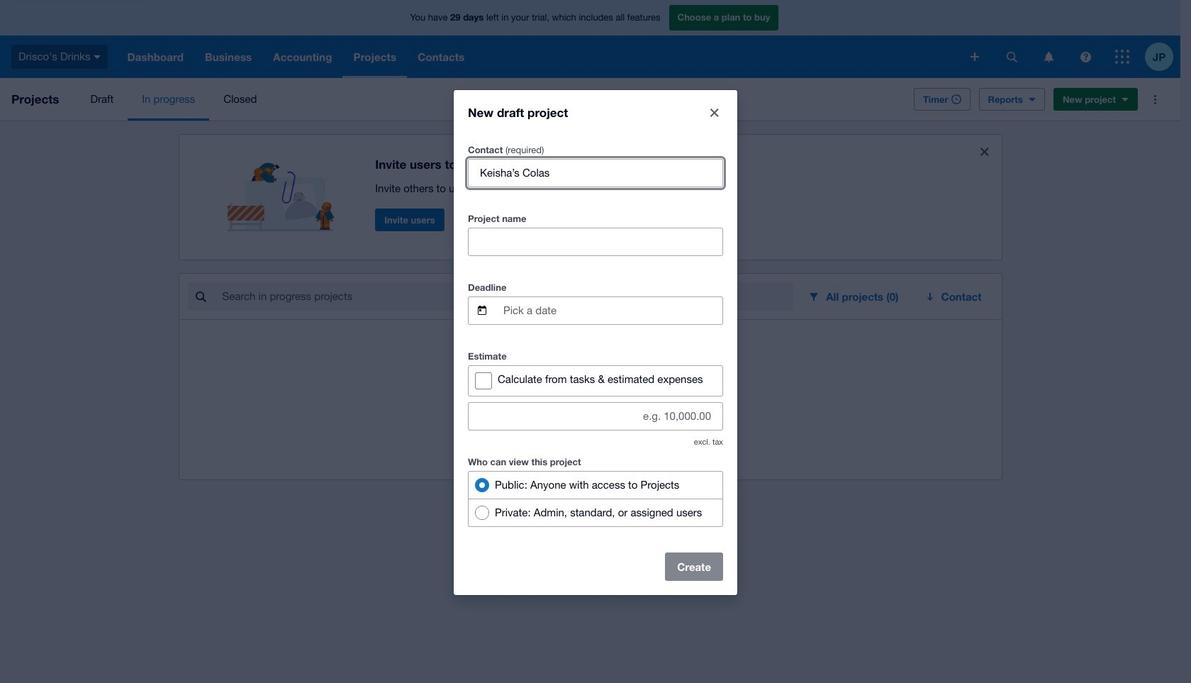 Task type: locate. For each thing, give the bounding box(es) containing it.
dialog
[[454, 90, 738, 595]]

group
[[468, 471, 724, 527]]

banner
[[0, 0, 1181, 78]]

e.g. 10,000.00 field
[[469, 403, 723, 430]]

Find or create a contact field
[[469, 159, 723, 186]]

None field
[[469, 228, 723, 255]]

invite users to projects image
[[227, 146, 341, 231]]

svg image
[[1116, 50, 1130, 64], [1007, 51, 1018, 62], [1081, 51, 1091, 62], [971, 52, 980, 61], [94, 55, 101, 59]]

Search in progress projects search field
[[221, 283, 794, 310]]



Task type: vqa. For each thing, say whether or not it's contained in the screenshot.
the top "Description Fish Out Of Water: Finding Your Brand"
no



Task type: describe. For each thing, give the bounding box(es) containing it.
svg image
[[1045, 51, 1054, 62]]

Pick a date field
[[502, 297, 723, 324]]



